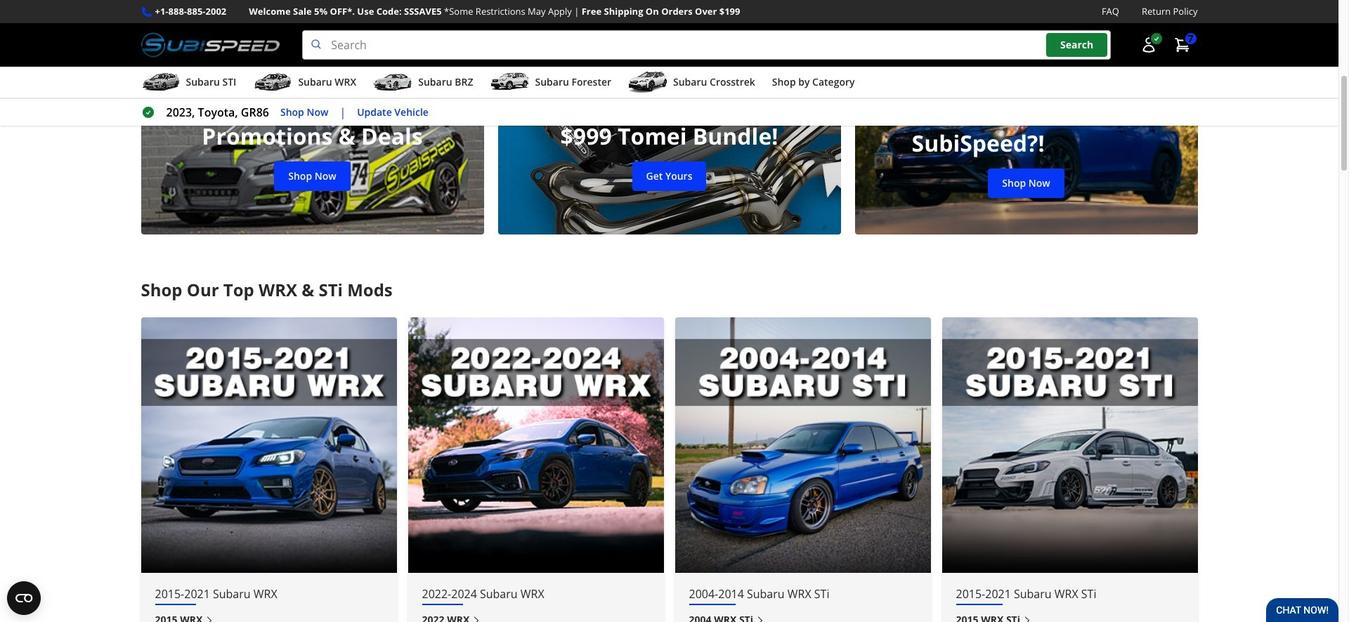 Task type: describe. For each thing, give the bounding box(es) containing it.
deals image
[[141, 20, 484, 235]]

a subaru forester thumbnail image image
[[490, 72, 529, 93]]

subispeed logo image
[[141, 30, 280, 60]]

button image
[[1140, 37, 1157, 53]]

open widget image
[[7, 582, 41, 616]]

a subaru sti thumbnail image image
[[141, 72, 180, 93]]



Task type: vqa. For each thing, say whether or not it's contained in the screenshot.
2015-21 WRX Mods image
yes



Task type: locate. For each thing, give the bounding box(es) containing it.
a subaru crosstrek thumbnail image image
[[628, 72, 668, 93]]

a subaru brz thumbnail image image
[[373, 72, 413, 93]]

2022-2024 wrx mods image
[[408, 318, 664, 573]]

2015-2021 wrx sti aftermarket parts image
[[942, 318, 1198, 573]]

a subaru wrx thumbnail image image
[[253, 72, 293, 93]]

earn rewards image
[[855, 20, 1198, 235]]

2015-21 wrx mods image
[[141, 318, 397, 573]]

search input field
[[302, 30, 1111, 60]]

wrx sti mods image
[[675, 318, 931, 573]]

coilovers image
[[498, 20, 841, 235]]



